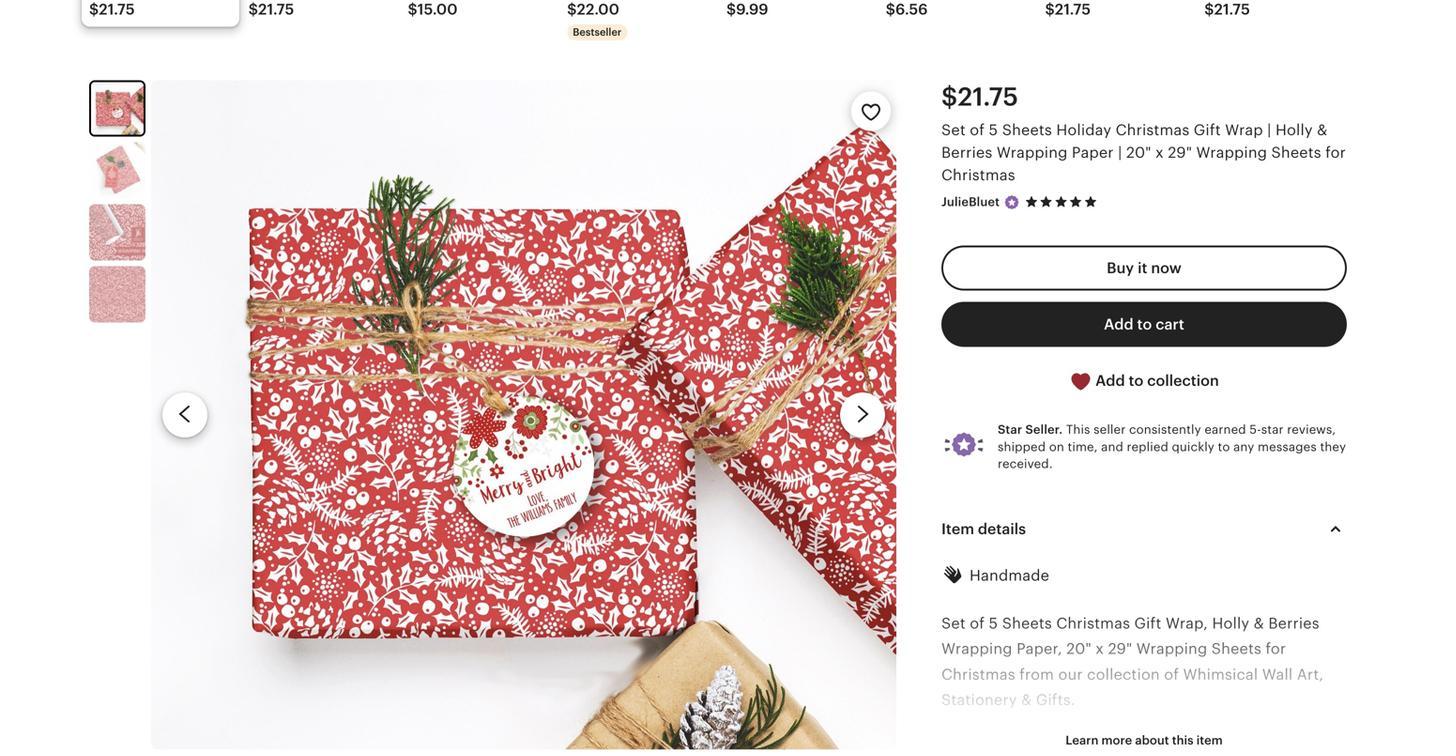 Task type: locate. For each thing, give the bounding box(es) containing it.
star
[[998, 423, 1023, 437]]

buy it now button
[[942, 245, 1347, 291]]

1 vertical spatial set
[[942, 615, 966, 632]]

received.
[[998, 457, 1053, 471]]

1 horizontal spatial |
[[1268, 121, 1272, 138]]

0 horizontal spatial 29"
[[1108, 641, 1133, 657]]

20" inside the set of 5 sheets christmas gift wrap, holly & berries wrapping paper, 20" x 29" wrapping sheets for christmas from our collection of whimsical wall art, stationery & gifts.
[[1067, 641, 1092, 657]]

to for cart
[[1138, 316, 1152, 333]]

christmas
[[1116, 121, 1190, 138], [942, 167, 1016, 183], [1057, 615, 1131, 632], [942, 666, 1016, 683]]

x right paper
[[1156, 144, 1164, 161]]

0 vertical spatial 20"
[[1127, 144, 1152, 161]]

set down '$21.75'
[[942, 121, 966, 138]]

this
[[1173, 733, 1194, 747]]

1 vertical spatial to
[[1129, 372, 1144, 389]]

x inside the set of 5 sheets christmas gift wrap, holly & berries wrapping paper, 20" x 29" wrapping sheets for christmas from our collection of whimsical wall art, stationery & gifts.
[[1096, 641, 1104, 657]]

0 horizontal spatial berries
[[942, 144, 993, 161]]

5
[[989, 121, 998, 138], [989, 615, 998, 632]]

seller
[[1094, 423, 1126, 437]]

about
[[1136, 733, 1170, 747]]

add to cart
[[1104, 316, 1185, 333]]

0 vertical spatial &
[[1318, 121, 1328, 138]]

gift inside set of 5 sheets holiday christmas gift wrap  | holly & berries wrapping paper | 20" x 29" wrapping sheets for christmas
[[1194, 121, 1222, 138]]

5 down '$21.75'
[[989, 121, 998, 138]]

1 21.75 from the left
[[99, 1, 135, 18]]

2 vertical spatial &
[[1022, 692, 1032, 709]]

4 $ from the left
[[567, 1, 577, 18]]

| right wrap
[[1268, 121, 1272, 138]]

messages
[[1258, 440, 1317, 454]]

15.00
[[418, 1, 458, 18]]

for
[[1326, 144, 1347, 161], [1266, 641, 1287, 657]]

christmas up 'our'
[[1057, 615, 1131, 632]]

21.75
[[99, 1, 135, 18], [258, 1, 294, 18], [1055, 1, 1091, 18], [1215, 1, 1251, 18]]

0 horizontal spatial 20"
[[1067, 641, 1092, 657]]

1 set from the top
[[942, 121, 966, 138]]

for inside the set of 5 sheets christmas gift wrap, holly & berries wrapping paper, 20" x 29" wrapping sheets for christmas from our collection of whimsical wall art, stationery & gifts.
[[1266, 641, 1287, 657]]

holly right wrap
[[1276, 121, 1313, 138]]

& down from
[[1022, 692, 1032, 709]]

0 horizontal spatial gift
[[1135, 615, 1162, 632]]

$ 6.56
[[886, 1, 928, 18]]

5 down handmade
[[989, 615, 998, 632]]

of inside set of 5 sheets holiday christmas gift wrap  | holly & berries wrapping paper | 20" x 29" wrapping sheets for christmas
[[970, 121, 985, 138]]

&
[[1318, 121, 1328, 138], [1254, 615, 1265, 632], [1022, 692, 1032, 709]]

holly
[[1276, 121, 1313, 138], [1213, 615, 1250, 632]]

sheets
[[1003, 121, 1053, 138], [1272, 144, 1322, 161], [1003, 615, 1053, 632], [1212, 641, 1262, 657]]

2 vertical spatial to
[[1218, 440, 1231, 454]]

1 $ 21.75 from the left
[[89, 1, 135, 18]]

1 5 from the top
[[989, 121, 998, 138]]

29" right paper,
[[1108, 641, 1133, 657]]

star_seller image
[[1004, 194, 1021, 211]]

& right wrap
[[1318, 121, 1328, 138]]

29"
[[1168, 144, 1193, 161], [1108, 641, 1133, 657]]

of down '$21.75'
[[970, 121, 985, 138]]

5 $ from the left
[[727, 1, 736, 18]]

$ 21.75
[[89, 1, 135, 18], [249, 1, 294, 18], [1046, 1, 1091, 18], [1205, 1, 1251, 18]]

berries inside set of 5 sheets holiday christmas gift wrap  | holly & berries wrapping paper | 20" x 29" wrapping sheets for christmas
[[942, 144, 993, 161]]

1 vertical spatial holly
[[1213, 615, 1250, 632]]

| right paper
[[1118, 144, 1123, 161]]

to down earned
[[1218, 440, 1231, 454]]

item details
[[942, 520, 1026, 537]]

1 vertical spatial berries
[[1269, 615, 1320, 632]]

0 vertical spatial add
[[1104, 316, 1134, 333]]

x inside set of 5 sheets holiday christmas gift wrap  | holly & berries wrapping paper | 20" x 29" wrapping sheets for christmas
[[1156, 144, 1164, 161]]

set of 5 sheets holiday christmas gift wrap holly & berries image 4 image
[[89, 266, 146, 322]]

berries
[[942, 144, 993, 161], [1269, 615, 1320, 632]]

1 vertical spatial collection
[[1088, 666, 1160, 683]]

set for set of 5 sheets holiday christmas gift wrap  | holly & berries wrapping paper | 20" x 29" wrapping sheets for christmas
[[942, 121, 966, 138]]

stationery
[[942, 692, 1018, 709]]

shipped
[[998, 440, 1046, 454]]

bestseller
[[573, 26, 622, 38]]

learn more about this item button
[[1052, 723, 1237, 752]]

collection inside the set of 5 sheets christmas gift wrap, holly & berries wrapping paper, 20" x 29" wrapping sheets for christmas from our collection of whimsical wall art, stationery & gifts.
[[1088, 666, 1160, 683]]

berries up art,
[[1269, 615, 1320, 632]]

0 horizontal spatial for
[[1266, 641, 1287, 657]]

4 21.75 from the left
[[1215, 1, 1251, 18]]

20" right paper
[[1127, 144, 1152, 161]]

to down add to cart
[[1129, 372, 1144, 389]]

set up stationery
[[942, 615, 966, 632]]

1 vertical spatial 5
[[989, 615, 998, 632]]

1 horizontal spatial 20"
[[1127, 144, 1152, 161]]

set inside set of 5 sheets holiday christmas gift wrap  | holly & berries wrapping paper | 20" x 29" wrapping sheets for christmas
[[942, 121, 966, 138]]

20"
[[1127, 144, 1152, 161], [1067, 641, 1092, 657]]

add for add to collection
[[1096, 372, 1126, 389]]

add inside add to cart button
[[1104, 316, 1134, 333]]

3 $ 21.75 from the left
[[1046, 1, 1091, 18]]

1 vertical spatial 29"
[[1108, 641, 1133, 657]]

0 vertical spatial set
[[942, 121, 966, 138]]

0 vertical spatial to
[[1138, 316, 1152, 333]]

20" inside set of 5 sheets holiday christmas gift wrap  | holly & berries wrapping paper | 20" x 29" wrapping sheets for christmas
[[1127, 144, 1152, 161]]

art,
[[1298, 666, 1324, 683]]

& up wall
[[1254, 615, 1265, 632]]

20" up 'our'
[[1067, 641, 1092, 657]]

this
[[1067, 423, 1091, 437]]

juliebluet
[[942, 195, 1000, 209]]

1 horizontal spatial 29"
[[1168, 144, 1193, 161]]

set
[[942, 121, 966, 138], [942, 615, 966, 632]]

1 vertical spatial of
[[970, 615, 985, 632]]

|
[[1268, 121, 1272, 138], [1118, 144, 1123, 161]]

of down handmade
[[970, 615, 985, 632]]

christmas up stationery
[[942, 666, 1016, 683]]

x
[[1156, 144, 1164, 161], [1096, 641, 1104, 657]]

2 5 from the top
[[989, 615, 998, 632]]

set of 5 sheets holiday christmas gift wrap holly & berries image 3 image
[[89, 204, 146, 260]]

0 vertical spatial berries
[[942, 144, 993, 161]]

0 horizontal spatial set of 5 sheets holiday christmas gift wrap holly & berries image 1 image
[[91, 82, 144, 135]]

reviews,
[[1288, 423, 1337, 437]]

collection
[[1148, 372, 1220, 389], [1088, 666, 1160, 683]]

1 horizontal spatial x
[[1156, 144, 1164, 161]]

of left whimsical
[[1165, 666, 1180, 683]]

2 $ from the left
[[249, 1, 258, 18]]

0 vertical spatial collection
[[1148, 372, 1220, 389]]

1 vertical spatial add
[[1096, 372, 1126, 389]]

add inside add to collection button
[[1096, 372, 1126, 389]]

2 21.75 from the left
[[258, 1, 294, 18]]

$
[[89, 1, 99, 18], [249, 1, 258, 18], [408, 1, 418, 18], [567, 1, 577, 18], [727, 1, 736, 18], [886, 1, 896, 18], [1046, 1, 1055, 18], [1205, 1, 1215, 18]]

it
[[1138, 260, 1148, 276]]

and
[[1102, 440, 1124, 454]]

quickly
[[1172, 440, 1215, 454]]

29" right paper
[[1168, 144, 1193, 161]]

0 vertical spatial 5
[[989, 121, 998, 138]]

gift
[[1194, 121, 1222, 138], [1135, 615, 1162, 632]]

6 $ from the left
[[886, 1, 896, 18]]

add
[[1104, 316, 1134, 333], [1096, 372, 1126, 389]]

time,
[[1068, 440, 1098, 454]]

wrapping
[[997, 144, 1068, 161], [1197, 144, 1268, 161], [942, 641, 1013, 657], [1137, 641, 1208, 657]]

1 vertical spatial x
[[1096, 641, 1104, 657]]

wrap,
[[1166, 615, 1209, 632]]

to
[[1138, 316, 1152, 333], [1129, 372, 1144, 389], [1218, 440, 1231, 454]]

add left cart
[[1104, 316, 1134, 333]]

more
[[1102, 733, 1133, 747]]

learn more about this item
[[1066, 733, 1223, 747]]

0 horizontal spatial |
[[1118, 144, 1123, 161]]

0 vertical spatial gift
[[1194, 121, 1222, 138]]

5 inside set of 5 sheets holiday christmas gift wrap  | holly & berries wrapping paper | 20" x 29" wrapping sheets for christmas
[[989, 121, 998, 138]]

2 $ 21.75 from the left
[[249, 1, 294, 18]]

$21.75
[[942, 82, 1019, 111]]

1 vertical spatial for
[[1266, 641, 1287, 657]]

2 set from the top
[[942, 615, 966, 632]]

x right paper,
[[1096, 641, 1104, 657]]

2 horizontal spatial &
[[1318, 121, 1328, 138]]

details
[[978, 520, 1026, 537]]

1 horizontal spatial holly
[[1276, 121, 1313, 138]]

gift left wrap,
[[1135, 615, 1162, 632]]

gift left wrap
[[1194, 121, 1222, 138]]

1 vertical spatial &
[[1254, 615, 1265, 632]]

1 horizontal spatial gift
[[1194, 121, 1222, 138]]

$ 9.99
[[727, 1, 769, 18]]

add to cart button
[[942, 302, 1347, 347]]

1 vertical spatial gift
[[1135, 615, 1162, 632]]

christmas up juliebluet
[[942, 167, 1016, 183]]

to left cart
[[1138, 316, 1152, 333]]

add to collection button
[[942, 358, 1347, 404]]

$ inside the $ 22.00 bestseller
[[567, 1, 577, 18]]

item details button
[[925, 506, 1364, 551]]

0 horizontal spatial holly
[[1213, 615, 1250, 632]]

0 vertical spatial 29"
[[1168, 144, 1193, 161]]

0 vertical spatial x
[[1156, 144, 1164, 161]]

0 vertical spatial for
[[1326, 144, 1347, 161]]

collection right 'our'
[[1088, 666, 1160, 683]]

set for set of 5 sheets christmas gift wrap, holly & berries wrapping paper, 20" x 29" wrapping sheets for christmas from our collection of whimsical wall art, stationery & gifts.
[[942, 615, 966, 632]]

collection up the consistently
[[1148, 372, 1220, 389]]

1 horizontal spatial berries
[[1269, 615, 1320, 632]]

wrapping down wrap
[[1197, 144, 1268, 161]]

0 vertical spatial holly
[[1276, 121, 1313, 138]]

0 horizontal spatial x
[[1096, 641, 1104, 657]]

star
[[1262, 423, 1284, 437]]

1 horizontal spatial &
[[1254, 615, 1265, 632]]

set of 5 sheets holiday christmas gift wrap holly & berries image 1 image
[[151, 80, 897, 750], [91, 82, 144, 135]]

of
[[970, 121, 985, 138], [970, 615, 985, 632], [1165, 666, 1180, 683]]

for inside set of 5 sheets holiday christmas gift wrap  | holly & berries wrapping paper | 20" x 29" wrapping sheets for christmas
[[1326, 144, 1347, 161]]

set inside the set of 5 sheets christmas gift wrap, holly & berries wrapping paper, 20" x 29" wrapping sheets for christmas from our collection of whimsical wall art, stationery & gifts.
[[942, 615, 966, 632]]

paper,
[[1017, 641, 1063, 657]]

now
[[1152, 260, 1182, 276]]

berries up juliebluet
[[942, 144, 993, 161]]

0 vertical spatial of
[[970, 121, 985, 138]]

1 horizontal spatial for
[[1326, 144, 1347, 161]]

6.56
[[896, 1, 928, 18]]

to for collection
[[1129, 372, 1144, 389]]

add up seller
[[1096, 372, 1126, 389]]

1 vertical spatial 20"
[[1067, 641, 1092, 657]]

5 inside the set of 5 sheets christmas gift wrap, holly & berries wrapping paper, 20" x 29" wrapping sheets for christmas from our collection of whimsical wall art, stationery & gifts.
[[989, 615, 998, 632]]

holly right wrap,
[[1213, 615, 1250, 632]]



Task type: vqa. For each thing, say whether or not it's contained in the screenshot.
with inside the UniAndNori made this item with help from A Customize Shop, China
no



Task type: describe. For each thing, give the bounding box(es) containing it.
5-
[[1250, 423, 1262, 437]]

add to collection
[[1092, 372, 1220, 389]]

3 21.75 from the left
[[1055, 1, 1091, 18]]

this seller consistently earned 5-star reviews, shipped on time, and replied quickly to any messages they received.
[[998, 423, 1347, 471]]

29" inside the set of 5 sheets christmas gift wrap, holly & berries wrapping paper, 20" x 29" wrapping sheets for christmas from our collection of whimsical wall art, stationery & gifts.
[[1108, 641, 1133, 657]]

set of 5 sheets holiday christmas gift wrap  | holly & berries wrapping paper | 20" x 29" wrapping sheets for christmas
[[942, 121, 1347, 183]]

4 $ 21.75 from the left
[[1205, 1, 1251, 18]]

christmas right the holiday on the right
[[1116, 121, 1190, 138]]

2 vertical spatial of
[[1165, 666, 1180, 683]]

8 $ from the left
[[1205, 1, 1215, 18]]

consistently
[[1130, 423, 1202, 437]]

from
[[1020, 666, 1055, 683]]

holiday
[[1057, 121, 1112, 138]]

handmade
[[970, 567, 1050, 584]]

22.00
[[577, 1, 620, 18]]

learn
[[1066, 733, 1099, 747]]

replied
[[1127, 440, 1169, 454]]

seller.
[[1026, 423, 1063, 437]]

they
[[1321, 440, 1347, 454]]

holly inside set of 5 sheets holiday christmas gift wrap  | holly & berries wrapping paper | 20" x 29" wrapping sheets for christmas
[[1276, 121, 1313, 138]]

gifts.
[[1036, 692, 1076, 709]]

$ 15.00
[[408, 1, 458, 18]]

7 $ from the left
[[1046, 1, 1055, 18]]

set of 5 sheets christmas gift wrap, holly & berries wrapping paper, 20" x 29" wrapping sheets for christmas from our collection of whimsical wall art, stationery & gifts.
[[942, 615, 1324, 709]]

$ 22.00 bestseller
[[567, 1, 622, 38]]

& inside set of 5 sheets holiday christmas gift wrap  | holly & berries wrapping paper | 20" x 29" wrapping sheets for christmas
[[1318, 121, 1328, 138]]

of for berries
[[970, 121, 985, 138]]

juliebluet link
[[942, 195, 1000, 209]]

collection inside button
[[1148, 372, 1220, 389]]

wall
[[1263, 666, 1293, 683]]

any
[[1234, 440, 1255, 454]]

29" inside set of 5 sheets holiday christmas gift wrap  | holly & berries wrapping paper | 20" x 29" wrapping sheets for christmas
[[1168, 144, 1193, 161]]

berries inside the set of 5 sheets christmas gift wrap, holly & berries wrapping paper, 20" x 29" wrapping sheets for christmas from our collection of whimsical wall art, stationery & gifts.
[[1269, 615, 1320, 632]]

item
[[1197, 733, 1223, 747]]

wrapping down wrap,
[[1137, 641, 1208, 657]]

add for add to cart
[[1104, 316, 1134, 333]]

wrapping up star_seller icon on the top
[[997, 144, 1068, 161]]

whimsical
[[1184, 666, 1259, 683]]

to inside this seller consistently earned 5-star reviews, shipped on time, and replied quickly to any messages they received.
[[1218, 440, 1231, 454]]

buy it now
[[1107, 260, 1182, 276]]

set of 5 sheets holiday christmas gift wrap holly & berries image 2 image
[[89, 142, 146, 198]]

wrapping up stationery
[[942, 641, 1013, 657]]

earned
[[1205, 423, 1247, 437]]

holly inside the set of 5 sheets christmas gift wrap, holly & berries wrapping paper, 20" x 29" wrapping sheets for christmas from our collection of whimsical wall art, stationery & gifts.
[[1213, 615, 1250, 632]]

9.99
[[736, 1, 769, 18]]

our
[[1059, 666, 1083, 683]]

gift inside the set of 5 sheets christmas gift wrap, holly & berries wrapping paper, 20" x 29" wrapping sheets for christmas from our collection of whimsical wall art, stationery & gifts.
[[1135, 615, 1162, 632]]

5 for paper,
[[989, 615, 998, 632]]

0 horizontal spatial &
[[1022, 692, 1032, 709]]

1 vertical spatial |
[[1118, 144, 1123, 161]]

0 vertical spatial |
[[1268, 121, 1272, 138]]

cart
[[1156, 316, 1185, 333]]

3 $ from the left
[[408, 1, 418, 18]]

star seller.
[[998, 423, 1063, 437]]

1 horizontal spatial set of 5 sheets holiday christmas gift wrap holly & berries image 1 image
[[151, 80, 897, 750]]

buy
[[1107, 260, 1135, 276]]

on
[[1050, 440, 1065, 454]]

paper
[[1072, 144, 1114, 161]]

1 $ from the left
[[89, 1, 99, 18]]

wrap
[[1226, 121, 1264, 138]]

of for paper,
[[970, 615, 985, 632]]

item
[[942, 520, 975, 537]]

5 for berries
[[989, 121, 998, 138]]



